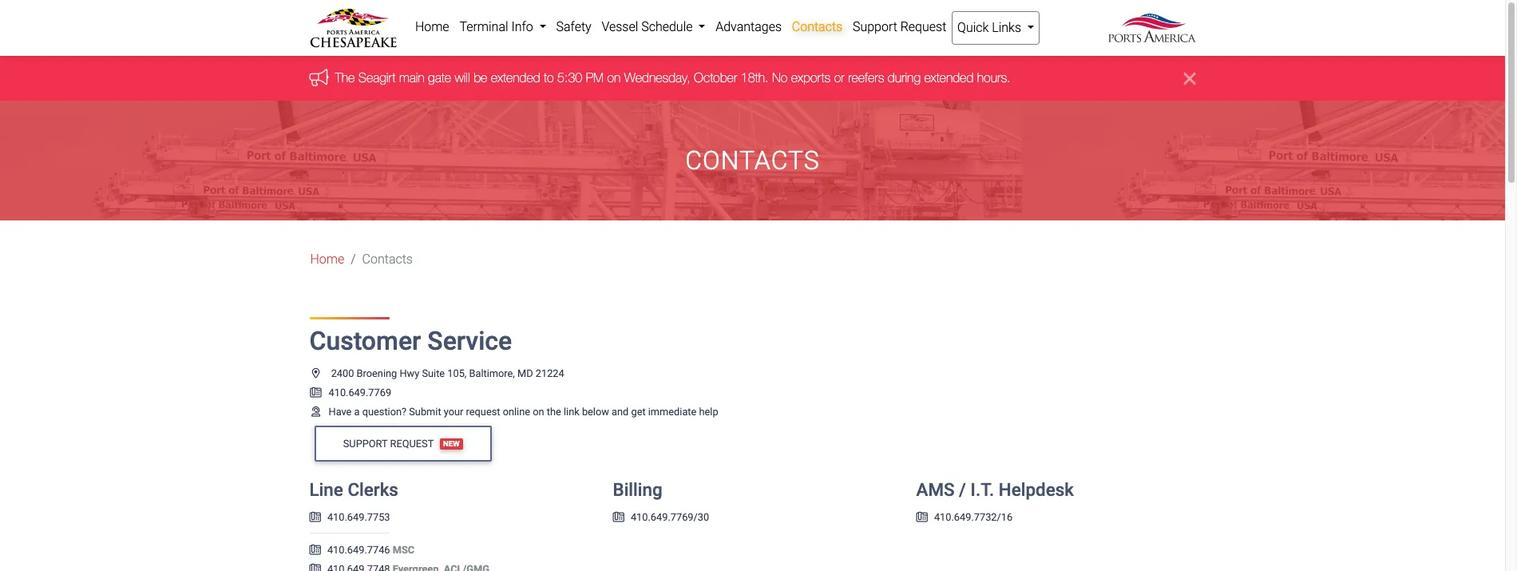 Task type: locate. For each thing, give the bounding box(es) containing it.
0 vertical spatial on
[[607, 71, 621, 85]]

0 vertical spatial request
[[901, 19, 947, 34]]

1 horizontal spatial on
[[607, 71, 621, 85]]

the seagirt main gate will be extended to 5:30 pm on wednesday, october 18th.  no exports or reefers during extended hours. link
[[335, 71, 1011, 85]]

410.649.7769 link
[[310, 386, 391, 398]]

phone office image down the billing
[[613, 513, 625, 523]]

phone office image inside '410.649.7732/16' 'link'
[[917, 513, 928, 523]]

quick links link
[[952, 11, 1040, 45]]

phone office image inside 410.649.7769/30 link
[[613, 513, 625, 523]]

2400 broening hwy suite 105, baltimore, md 21224
[[331, 367, 565, 379]]

phone office image for line clerks
[[310, 513, 321, 523]]

help
[[699, 406, 719, 418]]

410.649.7753 link
[[310, 511, 390, 523]]

18th.
[[741, 71, 769, 85]]

safety link
[[551, 11, 597, 43]]

phone office image down map marker alt icon
[[310, 388, 322, 398]]

phone office image inside the '410.649.7753' link
[[310, 513, 321, 523]]

extended
[[491, 71, 541, 85], [925, 71, 974, 85]]

0 vertical spatial home link
[[410, 11, 455, 43]]

the
[[335, 71, 355, 85]]

0 horizontal spatial on
[[533, 406, 544, 418]]

extended left to
[[491, 71, 541, 85]]

1 vertical spatial home link
[[310, 250, 344, 270]]

home
[[415, 19, 449, 34], [310, 252, 344, 267]]

immediate
[[648, 406, 697, 418]]

md
[[518, 367, 533, 379]]

0 horizontal spatial support request
[[343, 438, 434, 450]]

support request
[[853, 19, 947, 34], [343, 438, 434, 450]]

support request down question?
[[343, 438, 434, 450]]

contacts
[[792, 19, 843, 34], [686, 146, 820, 176], [362, 252, 413, 267]]

have
[[329, 406, 352, 418]]

1 vertical spatial on
[[533, 406, 544, 418]]

support request inside support request link
[[853, 19, 947, 34]]

support request up during
[[853, 19, 947, 34]]

0 vertical spatial phone office image
[[310, 388, 322, 398]]

i.t.
[[971, 480, 995, 500]]

410.649.7732/16 link
[[917, 511, 1013, 523]]

ams / i.t. helpdesk
[[917, 480, 1074, 500]]

suite
[[422, 367, 445, 379]]

21224
[[536, 367, 565, 379]]

phone office image down the ams at the bottom of the page
[[917, 513, 928, 523]]

quick
[[958, 20, 989, 35]]

phone office image for ams / i.t. helpdesk
[[917, 513, 928, 523]]

1 vertical spatial home
[[310, 252, 344, 267]]

support up reefers
[[853, 19, 898, 34]]

broening
[[357, 367, 397, 379]]

october
[[694, 71, 738, 85]]

no
[[772, 71, 788, 85]]

0 vertical spatial support request
[[853, 19, 947, 34]]

1 phone office image from the top
[[310, 388, 322, 398]]

1 horizontal spatial home
[[415, 19, 449, 34]]

0 vertical spatial home
[[415, 19, 449, 34]]

on
[[607, 71, 621, 85], [533, 406, 544, 418]]

terminal
[[460, 19, 508, 34]]

410.649.7753
[[327, 511, 390, 523]]

home for right home link
[[415, 19, 449, 34]]

vessel
[[602, 19, 638, 34]]

main
[[399, 71, 425, 85]]

map marker alt image
[[310, 369, 322, 379]]

2400
[[331, 367, 354, 379]]

submit
[[409, 406, 441, 418]]

phone office image for 410.649.7746
[[310, 546, 321, 556]]

phone office image down line
[[310, 513, 321, 523]]

home for home link to the left
[[310, 252, 344, 267]]

on right pm at top
[[607, 71, 621, 85]]

1 vertical spatial phone office image
[[310, 546, 321, 556]]

have a question? submit your request online on the link below and get immediate help
[[329, 406, 719, 418]]

exports
[[791, 71, 831, 85]]

to
[[544, 71, 554, 85]]

pm
[[586, 71, 604, 85]]

0 horizontal spatial request
[[390, 438, 434, 450]]

ams
[[917, 480, 955, 500]]

phone office image down the '410.649.7753' link
[[310, 565, 321, 571]]

phone office image inside 410.649.7769 link
[[310, 388, 322, 398]]

1 horizontal spatial support request
[[853, 19, 947, 34]]

1 horizontal spatial extended
[[925, 71, 974, 85]]

customer service
[[310, 326, 512, 357]]

1 vertical spatial contacts
[[686, 146, 820, 176]]

request left 'quick'
[[901, 19, 947, 34]]

phone office image left 410.649.7746
[[310, 546, 321, 556]]

support
[[853, 19, 898, 34], [343, 438, 388, 450]]

home link
[[410, 11, 455, 43], [310, 250, 344, 270]]

support request link
[[848, 11, 952, 43]]

1 vertical spatial request
[[390, 438, 434, 450]]

question?
[[362, 406, 407, 418]]

phone office image
[[310, 388, 322, 398], [310, 546, 321, 556]]

phone office image
[[310, 513, 321, 523], [613, 513, 625, 523], [917, 513, 928, 523], [310, 565, 321, 571]]

0 horizontal spatial home
[[310, 252, 344, 267]]

the seagirt main gate will be extended to 5:30 pm on wednesday, october 18th.  no exports or reefers during extended hours.
[[335, 71, 1011, 85]]

extended right during
[[925, 71, 974, 85]]

0 vertical spatial support
[[853, 19, 898, 34]]

2 vertical spatial contacts
[[362, 252, 413, 267]]

gate
[[428, 71, 451, 85]]

410.649.7746
[[327, 544, 390, 556]]

0 horizontal spatial support
[[343, 438, 388, 450]]

request
[[901, 19, 947, 34], [390, 438, 434, 450]]

will
[[455, 71, 470, 85]]

2 phone office image from the top
[[310, 546, 321, 556]]

0 horizontal spatial extended
[[491, 71, 541, 85]]

on left the
[[533, 406, 544, 418]]

support down a
[[343, 438, 388, 450]]

the
[[547, 406, 561, 418]]

request down the submit
[[390, 438, 434, 450]]



Task type: describe. For each thing, give the bounding box(es) containing it.
on inside the seagirt main gate will be extended to 5:30 pm on wednesday, october 18th.  no exports or reefers during extended hours. alert
[[607, 71, 621, 85]]

1 horizontal spatial home link
[[410, 11, 455, 43]]

5:30
[[558, 71, 582, 85]]

safety
[[556, 19, 592, 34]]

clerks
[[348, 480, 399, 500]]

1 extended from the left
[[491, 71, 541, 85]]

or
[[834, 71, 845, 85]]

wednesday,
[[625, 71, 691, 85]]

1 horizontal spatial support
[[853, 19, 898, 34]]

helpdesk
[[999, 480, 1074, 500]]

/
[[959, 480, 967, 500]]

your
[[444, 406, 464, 418]]

reefers
[[848, 71, 885, 85]]

customer
[[310, 326, 421, 357]]

seagirt
[[359, 71, 396, 85]]

hours.
[[978, 71, 1011, 85]]

terminal info link
[[455, 11, 551, 43]]

msc
[[393, 544, 415, 556]]

request
[[466, 406, 500, 418]]

a
[[354, 406, 360, 418]]

terminal info
[[460, 19, 537, 34]]

line clerks
[[310, 480, 399, 500]]

get
[[631, 406, 646, 418]]

410.649.7769/30
[[631, 511, 709, 523]]

below
[[582, 406, 609, 418]]

close image
[[1184, 69, 1196, 88]]

have a question? submit your request online on the link below and get immediate help link
[[310, 406, 719, 418]]

quick links
[[958, 20, 1025, 35]]

info
[[512, 19, 533, 34]]

410.649.7732/16
[[935, 511, 1013, 523]]

advantages link
[[711, 11, 787, 43]]

baltimore,
[[469, 367, 515, 379]]

105,
[[448, 367, 467, 379]]

new
[[443, 439, 460, 448]]

vessel schedule
[[602, 19, 696, 34]]

link
[[564, 406, 580, 418]]

1 vertical spatial support request
[[343, 438, 434, 450]]

410.649.7769/30 link
[[613, 511, 709, 523]]

online
[[503, 406, 530, 418]]

410.649.7769
[[329, 386, 391, 398]]

hwy
[[400, 367, 420, 379]]

2400 broening hwy suite 105, baltimore, md 21224 link
[[310, 367, 565, 379]]

during
[[888, 71, 921, 85]]

2 extended from the left
[[925, 71, 974, 85]]

contacts link
[[787, 11, 848, 43]]

advantages
[[716, 19, 782, 34]]

0 horizontal spatial home link
[[310, 250, 344, 270]]

and
[[612, 406, 629, 418]]

1 horizontal spatial request
[[901, 19, 947, 34]]

user headset image
[[310, 407, 322, 417]]

billing
[[613, 480, 663, 500]]

1 vertical spatial support
[[343, 438, 388, 450]]

links
[[992, 20, 1022, 35]]

line
[[310, 480, 343, 500]]

be
[[474, 71, 488, 85]]

service
[[428, 326, 512, 357]]

the seagirt main gate will be extended to 5:30 pm on wednesday, october 18th.  no exports or reefers during extended hours. alert
[[0, 56, 1506, 101]]

410.649.7746 msc
[[327, 544, 415, 556]]

bullhorn image
[[310, 69, 335, 86]]

phone office image for 410.649.7769
[[310, 388, 322, 398]]

schedule
[[642, 19, 693, 34]]

vessel schedule link
[[597, 11, 711, 43]]

phone office image for billing
[[613, 513, 625, 523]]

0 vertical spatial contacts
[[792, 19, 843, 34]]



Task type: vqa. For each thing, say whether or not it's contained in the screenshot.
the leftmost Longshore
no



